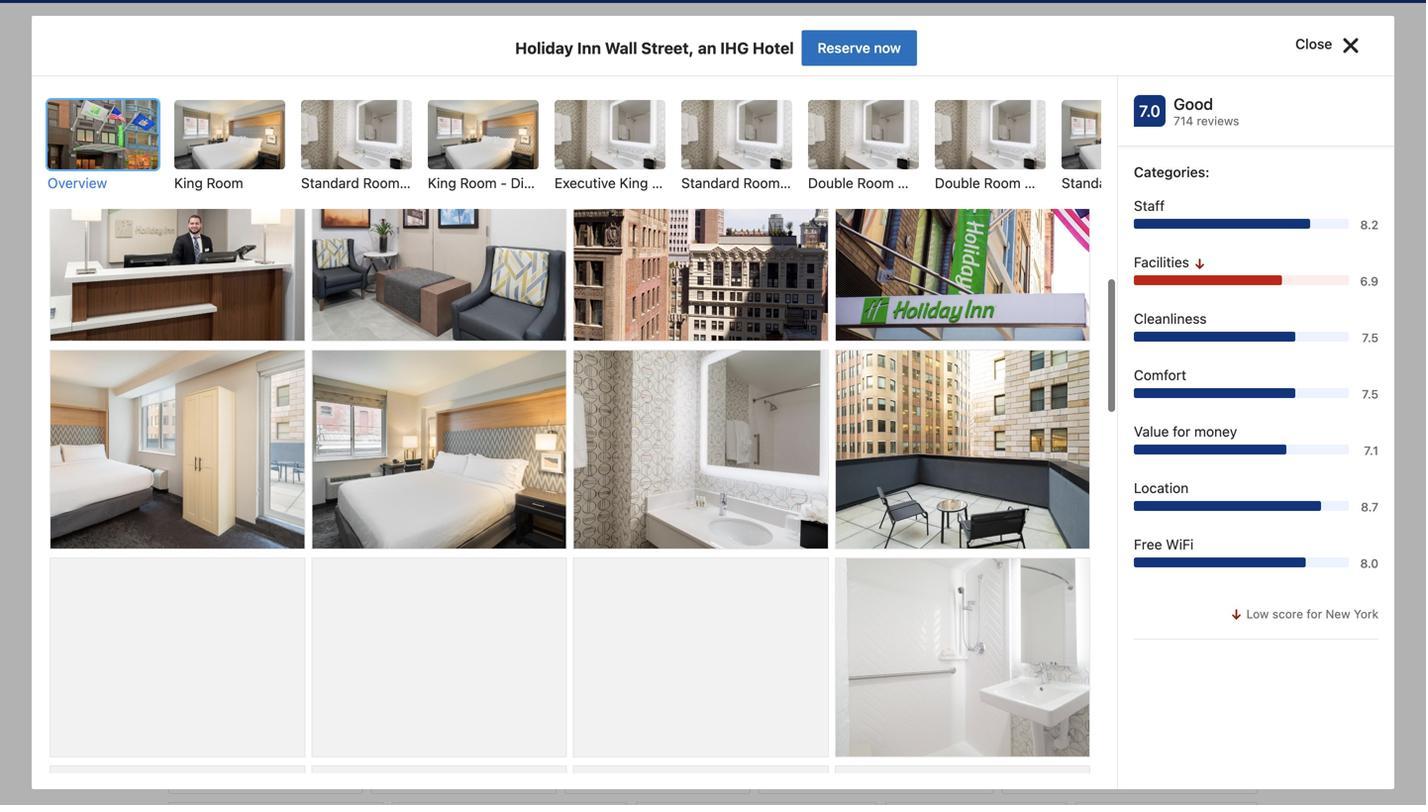 Task type: describe. For each thing, give the bounding box(es) containing it.
amenities
[[664, 70, 727, 86]]

room for king room
[[207, 175, 243, 191]]

executive
[[555, 175, 616, 191]]

an up the print at the top right of page
[[944, 29, 957, 43]]

overview link
[[445, 53, 536, 104]]

holiday up 51
[[445, 149, 529, 176]]

district
[[738, 29, 778, 43]]

ny
[[845, 188, 864, 204]]

inn inside dialog
[[577, 39, 601, 58]]

entire
[[202, 421, 235, 435]]

new right (hotel),
[[1064, 29, 1089, 43]]

york,
[[809, 188, 841, 204]]

house rules
[[759, 70, 835, 86]]

0 vertical spatial rated good element
[[1174, 92, 1379, 116]]

march for thursday,
[[287, 313, 327, 329]]

double room with two double beds - hearing accessible image
[[935, 100, 1046, 169]]

standard room - high floor image
[[682, 100, 793, 169]]

amenities link
[[648, 53, 743, 104]]

facilities
[[1134, 254, 1194, 270]]

info
[[552, 70, 576, 86]]

room for standard  room
[[1124, 175, 1161, 191]]

3-
[[184, 346, 197, 360]]

1 horizontal spatial york
[[1092, 29, 1117, 43]]

march for monday,
[[279, 253, 319, 269]]

4
[[201, 259, 207, 269]]

holiday up rules
[[810, 29, 852, 43]]

wall inside 51 nassau street, wall street - financial district, new york, ny 10038, united states of america – great location - show map – subway access
[[579, 188, 606, 204]]

wall inside dialog
[[605, 39, 638, 58]]

good 714 reviews for the bottommost rated good element
[[1133, 258, 1199, 291]]

- inside wall street - financial district link
[[676, 29, 682, 43]]

wifi for free wifi 8.0
[[1166, 536, 1194, 553]]

the fine print
[[867, 70, 952, 86]]

staff 8.2
[[1134, 198, 1379, 232]]

map inside search section
[[315, 638, 344, 654]]

i'm
[[202, 447, 219, 461]]

0 vertical spatial overview
[[461, 70, 520, 86]]

+32
[[1140, 637, 1173, 657]]

for inside value for money 7.1
[[1173, 424, 1191, 440]]

america
[[1023, 188, 1075, 204]]

free for free wifi 8.0
[[1134, 536, 1163, 553]]

executive king room image
[[555, 100, 666, 169]]

8.2
[[1361, 218, 1379, 232]]

date for check-in date
[[238, 227, 263, 241]]

street inside 51 nassau street, wall street - financial district, new york, ny 10038, united states of america – great location - show map – subway access
[[610, 188, 649, 204]]

info & prices
[[552, 70, 633, 86]]

king room
[[174, 175, 243, 191]]

overview image
[[48, 100, 159, 169]]

financial inside 51 nassau street, wall street - financial district, new york, ny 10038, united states of america – great location - show map – subway access
[[663, 188, 719, 204]]

monday, march 4, 2024
[[221, 253, 372, 269]]

cleanliness
[[1134, 311, 1207, 327]]

homes
[[238, 421, 275, 435]]

destination/property name:
[[184, 165, 337, 179]]

photo gallery of holiday inn wall street, an ihg hotel dialog
[[0, 0, 1427, 805]]

reserve for reserve now
[[818, 40, 871, 56]]

low score for new york
[[1244, 607, 1379, 621]]

balcony
[[432, 756, 482, 772]]

of
[[1006, 188, 1019, 204]]

ihg left (hotel),
[[960, 29, 981, 43]]

subway
[[650, 209, 700, 226]]

for for low score for new york
[[1307, 607, 1323, 621]]

new up overview link at the left top
[[527, 29, 552, 43]]

(hotel),
[[1018, 29, 1060, 43]]

staff
[[1134, 198, 1165, 214]]

king inside king room button
[[174, 175, 203, 191]]

on
[[295, 638, 312, 654]]

standard room with one double bed image
[[301, 100, 412, 169]]

search inside button
[[274, 489, 324, 508]]

air
[[819, 756, 837, 772]]

overview button
[[48, 100, 159, 193]]

(usa)
[[1120, 29, 1153, 43]]

comfort
[[1134, 367, 1187, 383]]

deals
[[1157, 29, 1188, 43]]

conditioning
[[840, 756, 919, 772]]

- up subway
[[652, 188, 659, 204]]

0 horizontal spatial york
[[555, 29, 580, 43]]

the
[[867, 70, 891, 86]]

district,
[[723, 188, 773, 204]]

cleanliness 7.5
[[1134, 311, 1379, 345]]

714 for the bottommost rated good element
[[1133, 278, 1153, 291]]

street, inside dialog
[[641, 39, 694, 58]]

free wifi
[[229, 756, 289, 772]]

0 vertical spatial street
[[639, 29, 673, 43]]

8.0
[[1361, 557, 1379, 571]]

wall street - financial district link
[[612, 27, 778, 45]]

show
[[566, 209, 602, 226]]

king room image
[[174, 100, 285, 169]]

rules
[[804, 70, 835, 86]]

i'm traveling for work
[[202, 447, 320, 461]]

balcony button
[[371, 733, 557, 795]]

stay
[[229, 346, 252, 360]]

7
[[201, 318, 206, 328]]

money
[[1195, 424, 1238, 440]]

standard  room
[[1062, 175, 1161, 191]]

holiday inn wall street, an ihg hotel (hotel), new york (usa) deals
[[810, 29, 1188, 43]]

guest
[[984, 70, 1022, 86]]

free wifi 8.0
[[1134, 536, 1379, 571]]

24-hour front desk
[[1062, 756, 1183, 772]]

6.9
[[1361, 274, 1379, 288]]

traveling
[[223, 447, 271, 461]]

print
[[923, 70, 952, 86]]

& inside search section
[[279, 421, 287, 435]]

standard for standard room - high floor
[[682, 175, 740, 191]]

1 horizontal spatial &
[[580, 70, 590, 86]]

an inside dialog
[[698, 39, 717, 58]]

2024 for thursday, march 7, 2024
[[345, 313, 379, 329]]

states
[[962, 188, 1002, 204]]

7.5 for cleanliness
[[1363, 331, 1379, 345]]

reserve for reserve
[[1190, 122, 1242, 139]]

reserve button
[[1174, 113, 1258, 149]]

room for standard room - high floor
[[744, 175, 780, 191]]

monday,
[[221, 253, 275, 269]]

location
[[498, 209, 553, 226]]

0 horizontal spatial search
[[184, 134, 247, 157]]

location!
[[1050, 331, 1110, 347]]

apartments
[[290, 421, 354, 435]]

fine
[[895, 70, 919, 86]]

guest reviews (714)
[[984, 70, 1111, 86]]

search button
[[184, 475, 413, 522]]

8.7 inside "location 8.7"
[[1361, 500, 1379, 514]]

reserve now button
[[802, 30, 917, 66]]

great location - show map button
[[457, 209, 639, 226]]

standard room - high floor
[[682, 175, 860, 191]]

0 vertical spatial financial
[[685, 29, 734, 43]]



Task type: vqa. For each thing, say whether or not it's contained in the screenshot.
the travel?
no



Task type: locate. For each thing, give the bounding box(es) containing it.
street, inside 51 nassau street, wall street - financial district, new york, ny 10038, united states of america – great location - show map – subway access
[[533, 188, 575, 204]]

now
[[874, 40, 901, 56]]

hotel left (hotel),
[[985, 29, 1015, 43]]

location 8.7
[[1134, 480, 1379, 514]]

holiday inn wall street, an ihg hotel inside dialog
[[515, 39, 798, 58]]

7.5 up 7.1
[[1363, 387, 1379, 401]]

new york
[[527, 29, 580, 43]]

king up check-in date
[[174, 175, 203, 191]]

map inside 51 nassau street, wall street - financial district, new york, ny 10038, united states of america – great location - show map – subway access
[[606, 209, 635, 226]]

2 standard from the left
[[1062, 175, 1120, 191]]

nassau
[[482, 188, 529, 204]]

1 horizontal spatial wifi
[[1166, 536, 1194, 553]]

1 vertical spatial reserve
[[1190, 122, 1242, 139]]

room up subway
[[652, 175, 689, 191]]

check- for out
[[184, 286, 225, 300]]

714 for the topmost rated good element
[[1174, 114, 1194, 128]]

check- up 4
[[184, 227, 225, 241]]

great location!
[[1009, 331, 1110, 347]]

night
[[197, 346, 226, 360]]

2 horizontal spatial for
[[1307, 607, 1323, 621]]

1 vertical spatial reviews
[[1197, 114, 1240, 128]]

new inside 51 nassau street, wall street - financial district, new york, ny 10038, united states of america – great location - show map – subway access
[[776, 188, 805, 204]]

1 vertical spatial 7.0
[[1212, 265, 1233, 284]]

reviews down (hotel),
[[1026, 70, 1074, 86]]

1 vertical spatial street
[[610, 188, 649, 204]]

comfort 7.5
[[1134, 367, 1379, 401]]

4 room from the left
[[1124, 175, 1161, 191]]

check- for in
[[184, 227, 225, 241]]

2 vertical spatial reviews
[[1156, 278, 1199, 291]]

ihg inside dialog
[[721, 39, 749, 58]]

double room with two double beds image
[[808, 100, 919, 169]]

3 room from the left
[[744, 175, 780, 191]]

0 horizontal spatial inn
[[534, 149, 569, 176]]

value for money 7.1
[[1134, 424, 1379, 458]]

good 714 reviews for the topmost rated good element
[[1174, 95, 1240, 128]]

rated good element
[[1174, 92, 1379, 116], [1009, 256, 1199, 280]]

0 vertical spatial wifi
[[1166, 536, 1194, 553]]

1 horizontal spatial reserve
[[1190, 122, 1242, 139]]

1 horizontal spatial map
[[606, 209, 635, 226]]

1 vertical spatial 2024
[[345, 313, 379, 329]]

7.5 for comfort
[[1363, 387, 1379, 401]]

street, up subway
[[626, 149, 699, 176]]

2024 right 7,
[[345, 313, 379, 329]]

financial
[[685, 29, 734, 43], [663, 188, 719, 204]]

for for i'm traveling for work
[[274, 447, 290, 461]]

0 vertical spatial 7.0
[[1140, 102, 1161, 120]]

0 horizontal spatial 7.0
[[1140, 102, 1161, 120]]

0 vertical spatial date
[[238, 227, 263, 241]]

714
[[1174, 114, 1194, 128], [1133, 278, 1153, 291]]

0 horizontal spatial standard
[[682, 175, 740, 191]]

0 vertical spatial 8.7
[[1212, 330, 1233, 348]]

air conditioning
[[819, 756, 919, 772]]

standard inside button
[[682, 175, 740, 191]]

2 7.5 from the top
[[1363, 387, 1379, 401]]

0 vertical spatial scored 7 element
[[1134, 95, 1166, 127]]

king room - disability access roll in shower image
[[428, 100, 539, 169]]

reserve inside button
[[818, 40, 871, 56]]

0 horizontal spatial wifi
[[261, 756, 289, 772]]

great left location!
[[1009, 331, 1046, 347]]

714 up categories:
[[1174, 114, 1194, 128]]

8.7 inside scored 8.7 element
[[1212, 330, 1233, 348]]

search section
[[160, 45, 437, 704]]

standard for standard  room
[[1062, 175, 1120, 191]]

for inside search section
[[274, 447, 290, 461]]

thursday, march 7, 2024
[[221, 313, 379, 329]]

financial up subway
[[663, 188, 719, 204]]

0 vertical spatial holiday inn wall street, an ihg hotel
[[515, 39, 798, 58]]

scored 7 element
[[1134, 95, 1166, 127], [1207, 259, 1238, 290]]

holiday inside dialog
[[515, 39, 574, 58]]

york down 8.0
[[1354, 607, 1379, 621]]

0 horizontal spatial reserve
[[818, 40, 871, 56]]

holiday
[[810, 29, 852, 43], [515, 39, 574, 58], [445, 149, 529, 176]]

1 vertical spatial scored 7 element
[[1207, 259, 1238, 290]]

scored 7 element for the bottommost rated good element
[[1207, 259, 1238, 290]]

1 vertical spatial date
[[246, 286, 271, 300]]

great inside 51 nassau street, wall street - financial district, new york, ny 10038, united states of america – great location - show map – subway access
[[457, 209, 494, 226]]

- up the amenities at the top
[[676, 29, 682, 43]]

march left 7,
[[287, 313, 327, 329]]

8.7 up comfort 7.5
[[1212, 330, 1233, 348]]

1 – from the left
[[445, 209, 453, 226]]

map
[[606, 209, 635, 226], [315, 638, 344, 654]]

good for the bottommost rated good element
[[1159, 258, 1199, 277]]

free inside free wifi 8.0
[[1134, 536, 1163, 553]]

1 horizontal spatial inn
[[577, 39, 601, 58]]

1 horizontal spatial scored 7 element
[[1207, 259, 1238, 290]]

scored 7 element right the facilities at the top right
[[1207, 259, 1238, 290]]

1 vertical spatial for
[[274, 447, 290, 461]]

1 horizontal spatial standard
[[1062, 175, 1120, 191]]

1 horizontal spatial free
[[1134, 536, 1163, 553]]

good 714 reviews up cleanliness
[[1133, 258, 1199, 291]]

for right the value
[[1173, 424, 1191, 440]]

low
[[1247, 607, 1269, 621]]

1 horizontal spatial 714
[[1174, 114, 1194, 128]]

date right in
[[238, 227, 263, 241]]

inn up info & prices
[[577, 39, 601, 58]]

0 horizontal spatial for
[[274, 447, 290, 461]]

holiday inn wall street, an ihg hotel up the amenities at the top
[[515, 39, 798, 58]]

an up the amenities at the top
[[698, 39, 717, 58]]

room inside king room button
[[207, 175, 243, 191]]

check- down 4
[[184, 286, 225, 300]]

categories:
[[1134, 164, 1210, 180]]

air conditioning button
[[758, 733, 994, 795]]

reserve up categories:
[[1190, 122, 1242, 139]]

reviews up categories:
[[1197, 114, 1240, 128]]

wifi inside 'free wifi' button
[[261, 756, 289, 772]]

- inside the standard room - high floor button
[[784, 175, 790, 191]]

1 horizontal spatial overview
[[461, 70, 520, 86]]

0 horizontal spatial king
[[174, 175, 203, 191]]

2 king from the left
[[620, 175, 648, 191]]

scored 7 element for the topmost rated good element
[[1134, 95, 1166, 127]]

& right info
[[580, 70, 590, 86]]

holiday up info
[[515, 39, 574, 58]]

york left (usa)
[[1092, 29, 1117, 43]]

1 vertical spatial financial
[[663, 188, 719, 204]]

search up destination/property
[[184, 134, 247, 157]]

3-night stay
[[184, 346, 252, 360]]

0 vertical spatial check-
[[184, 227, 225, 241]]

free
[[1134, 536, 1163, 553], [229, 756, 257, 772]]

1 king from the left
[[174, 175, 203, 191]]

room inside standard  room button
[[1124, 175, 1161, 191]]

street, up the amenities at the top
[[641, 39, 694, 58]]

date right out
[[246, 286, 271, 300]]

7.5 down 6.9
[[1363, 331, 1379, 345]]

show
[[256, 638, 292, 654]]

– left subway
[[639, 209, 647, 226]]

street, up great location - show map button
[[533, 188, 575, 204]]

access
[[704, 209, 750, 226]]

0 horizontal spatial free
[[229, 756, 257, 772]]

7.0 for the bottommost rated good element
[[1212, 265, 1233, 284]]

0 vertical spatial 2024
[[338, 253, 372, 269]]

1 horizontal spatial –
[[639, 209, 647, 226]]

0 vertical spatial reviews
[[1026, 70, 1074, 86]]

king right executive
[[620, 175, 648, 191]]

2024 for monday, march 4, 2024
[[338, 253, 372, 269]]

0 vertical spatial free
[[1134, 536, 1163, 553]]

an up district,
[[704, 149, 732, 176]]

work
[[293, 447, 320, 461]]

wifi
[[1166, 536, 1194, 553], [261, 756, 289, 772]]

gallery image of this property image
[[51, 143, 304, 341], [312, 143, 566, 341], [574, 143, 828, 341], [836, 143, 1090, 341], [562, 341, 841, 559], [51, 351, 304, 549], [312, 351, 566, 549], [836, 351, 1090, 549], [51, 559, 304, 757], [574, 559, 828, 757], [836, 559, 1090, 757], [51, 767, 304, 805]]

ihg up district,
[[737, 149, 778, 176]]

march
[[279, 253, 319, 269], [287, 313, 327, 329]]

2 room from the left
[[652, 175, 689, 191]]

1 horizontal spatial for
[[1173, 424, 1191, 440]]

king room button
[[174, 100, 285, 193]]

24-
[[1062, 756, 1086, 772]]

1 7.5 from the top
[[1363, 331, 1379, 345]]

guest reviews (714) link
[[968, 53, 1127, 104]]

7,
[[331, 313, 341, 329]]

rated good element up location!
[[1009, 256, 1199, 280]]

standard inside button
[[1062, 175, 1120, 191]]

1 vertical spatial holiday inn wall street, an ihg hotel
[[445, 149, 843, 176]]

room down the king room image
[[207, 175, 243, 191]]

check-in date
[[184, 227, 263, 241]]

0 vertical spatial good
[[1174, 95, 1214, 113]]

2 – from the left
[[639, 209, 647, 226]]

date
[[238, 227, 263, 241], [246, 286, 271, 300]]

1 vertical spatial march
[[287, 313, 327, 329]]

1 vertical spatial 7.5
[[1363, 387, 1379, 401]]

0 vertical spatial &
[[580, 70, 590, 86]]

1 horizontal spatial king
[[620, 175, 648, 191]]

map down executive king room
[[606, 209, 635, 226]]

0 vertical spatial search
[[184, 134, 247, 157]]

– down click to open map view image
[[445, 209, 453, 226]]

0 vertical spatial map
[[606, 209, 635, 226]]

0 vertical spatial 714
[[1174, 114, 1194, 128]]

0 vertical spatial great
[[457, 209, 494, 226]]

hour
[[1086, 756, 1115, 772]]

7.5 inside cleanliness 7.5
[[1363, 331, 1379, 345]]

thursday,
[[221, 313, 284, 329]]

- left show at the top of the page
[[556, 209, 563, 226]]

714 down the facilities at the top right
[[1133, 278, 1153, 291]]

in
[[225, 227, 235, 241]]

51
[[463, 188, 478, 204]]

good for the topmost rated good element
[[1174, 95, 1214, 113]]

rated good element down close
[[1174, 92, 1379, 116]]

street, right now
[[903, 29, 940, 43]]

overview down overview image
[[48, 175, 107, 191]]

- left high
[[784, 175, 790, 191]]

hotel up house
[[753, 39, 794, 58]]

financial down what are you looking for? element
[[685, 29, 734, 43]]

1 vertical spatial &
[[279, 421, 287, 435]]

1 vertical spatial search
[[274, 489, 324, 508]]

prices
[[593, 70, 633, 86]]

standard right of
[[1062, 175, 1120, 191]]

8.7 up 8.0
[[1361, 500, 1379, 514]]

room inside executive king room button
[[652, 175, 689, 191]]

info & prices link
[[536, 53, 648, 104]]

0 horizontal spatial overview
[[48, 175, 107, 191]]

1 room from the left
[[207, 175, 243, 191]]

click to open map view image
[[445, 185, 460, 208]]

7.5 inside comfort 7.5
[[1363, 387, 1379, 401]]

holiday inn wall street, an ihg hotel up subway
[[445, 149, 843, 176]]

new left york,
[[776, 188, 805, 204]]

1 horizontal spatial great
[[1009, 331, 1046, 347]]

wifi inside free wifi 8.0
[[1166, 536, 1194, 553]]

7.1
[[1364, 444, 1379, 458]]

search
[[184, 134, 247, 157], [274, 489, 324, 508]]

reviews down the facilities at the top right
[[1156, 278, 1199, 291]]

room
[[207, 175, 243, 191], [652, 175, 689, 191], [744, 175, 780, 191], [1124, 175, 1161, 191]]

room left high
[[744, 175, 780, 191]]

7.0 right the facilities at the top right
[[1212, 265, 1233, 284]]

for right score
[[1307, 607, 1323, 621]]

0 horizontal spatial map
[[315, 638, 344, 654]]

0 horizontal spatial 714
[[1133, 278, 1153, 291]]

good 714 reviews up categories:
[[1174, 95, 1240, 128]]

entire homes & apartments
[[202, 421, 354, 435]]

room up staff
[[1124, 175, 1161, 191]]

2 check- from the top
[[184, 286, 225, 300]]

1 vertical spatial 714
[[1133, 278, 1153, 291]]

1 horizontal spatial search
[[274, 489, 324, 508]]

ihg up the amenities at the top
[[721, 39, 749, 58]]

-
[[676, 29, 682, 43], [784, 175, 790, 191], [652, 188, 659, 204], [556, 209, 563, 226]]

hotel inside the photo gallery of holiday inn wall street, an ihg hotel dialog
[[753, 39, 794, 58]]

inn up great location - show map button
[[534, 149, 569, 176]]

7.0 up categories:
[[1140, 102, 1161, 120]]

for
[[1173, 424, 1191, 440], [274, 447, 290, 461], [1307, 607, 1323, 621]]

&
[[580, 70, 590, 86], [279, 421, 287, 435]]

0 vertical spatial reserve
[[818, 40, 871, 56]]

0 horizontal spatial 8.7
[[1212, 330, 1233, 348]]

overview up 'king room - disability access roll in shower' image
[[461, 70, 520, 86]]

1 vertical spatial good
[[1159, 258, 1199, 277]]

7.0 for the topmost rated good element
[[1140, 102, 1161, 120]]

show on map
[[256, 638, 344, 654]]

4,
[[322, 253, 335, 269]]

for left work
[[274, 447, 290, 461]]

close
[[1296, 36, 1336, 52]]

wall street - financial district
[[612, 29, 778, 43]]

desk
[[1153, 756, 1183, 772]]

york up info
[[555, 29, 580, 43]]

hotel
[[985, 29, 1015, 43], [753, 39, 794, 58], [783, 149, 843, 176]]

standard  room button
[[1062, 100, 1173, 193]]

1 vertical spatial overview
[[48, 175, 107, 191]]

overview inside button
[[48, 175, 107, 191]]

great
[[457, 209, 494, 226], [1009, 331, 1046, 347]]

reviews for scored 7 element corresponding to the topmost rated good element
[[1197, 114, 1240, 128]]

2 horizontal spatial york
[[1354, 607, 1379, 621]]

2 vertical spatial for
[[1307, 607, 1323, 621]]

march left the 4,
[[279, 253, 319, 269]]

0 horizontal spatial scored 7 element
[[1134, 95, 1166, 127]]

standard up access
[[682, 175, 740, 191]]

reserve inside 'button'
[[1190, 122, 1242, 139]]

1 vertical spatial 8.7
[[1361, 500, 1379, 514]]

street
[[639, 29, 673, 43], [610, 188, 649, 204]]

1 vertical spatial wifi
[[261, 756, 289, 772]]

2024 right the 4,
[[338, 253, 372, 269]]

1 horizontal spatial 8.7
[[1361, 500, 1379, 514]]

the fine print link
[[851, 53, 968, 104]]

destination/property
[[184, 165, 300, 179]]

1 check- from the top
[[184, 227, 225, 241]]

good
[[1174, 95, 1214, 113], [1159, 258, 1199, 277]]

what are you looking for? element
[[164, 0, 1262, 3]]

1 vertical spatial free
[[229, 756, 257, 772]]

show on map button
[[168, 554, 431, 704], [240, 629, 360, 664]]

scored 7 element up categories:
[[1134, 95, 1166, 127]]

new inside the photo gallery of holiday inn wall street, an ihg hotel dialog
[[1326, 607, 1351, 621]]

1 standard from the left
[[682, 175, 740, 191]]

map right on on the bottom left of page
[[315, 638, 344, 654]]

new york link
[[527, 27, 580, 45]]

free inside button
[[229, 756, 257, 772]]

great inside the photo gallery of holiday inn wall street, an ihg hotel dialog
[[1009, 331, 1046, 347]]

1 vertical spatial check-
[[184, 286, 225, 300]]

0 vertical spatial march
[[279, 253, 319, 269]]

new right score
[[1326, 607, 1351, 621]]

0 horizontal spatial great
[[457, 209, 494, 226]]

high
[[794, 175, 824, 191]]

standard room - high floor button
[[682, 100, 860, 193]]

0 horizontal spatial &
[[279, 421, 287, 435]]

1 vertical spatial rated good element
[[1009, 256, 1199, 280]]

executive king room button
[[555, 100, 689, 193]]

great down 51
[[457, 209, 494, 226]]

york inside the photo gallery of holiday inn wall street, an ihg hotel dialog
[[1354, 607, 1379, 621]]

2 horizontal spatial inn
[[855, 29, 872, 43]]

51 nassau street, wall street - financial district, new york, ny 10038, united states of america – great location - show map – subway access
[[445, 188, 1075, 226]]

good up categories:
[[1174, 95, 1214, 113]]

reserve up rules
[[818, 40, 871, 56]]

0 vertical spatial for
[[1173, 424, 1191, 440]]

good up cleanliness
[[1159, 258, 1199, 277]]

0 horizontal spatial –
[[445, 209, 453, 226]]

king inside executive king room button
[[620, 175, 648, 191]]

bathtub button
[[565, 733, 751, 795]]

1 vertical spatial good 714 reviews
[[1133, 258, 1199, 291]]

ihg
[[960, 29, 981, 43], [721, 39, 749, 58], [737, 149, 778, 176]]

reviews for scored 7 element related to the bottommost rated good element
[[1156, 278, 1199, 291]]

1 vertical spatial map
[[315, 638, 344, 654]]

1 horizontal spatial 7.0
[[1212, 265, 1233, 284]]

0 vertical spatial good 714 reviews
[[1174, 95, 1240, 128]]

search down work
[[274, 489, 324, 508]]

scored 8.7 element
[[1207, 323, 1238, 355]]

1 vertical spatial great
[[1009, 331, 1046, 347]]

10038,
[[868, 188, 912, 204]]

free for free wifi
[[229, 756, 257, 772]]

date for check-out date
[[246, 286, 271, 300]]

0 vertical spatial 7.5
[[1363, 331, 1379, 345]]

room inside the standard room - high floor button
[[744, 175, 780, 191]]

front
[[1118, 756, 1149, 772]]

8.7
[[1212, 330, 1233, 348], [1361, 500, 1379, 514]]

hotel up york,
[[783, 149, 843, 176]]

inn left now
[[855, 29, 872, 43]]

& right the homes
[[279, 421, 287, 435]]

wifi for free wifi
[[261, 756, 289, 772]]

street,
[[903, 29, 940, 43], [641, 39, 694, 58], [626, 149, 699, 176], [533, 188, 575, 204]]



